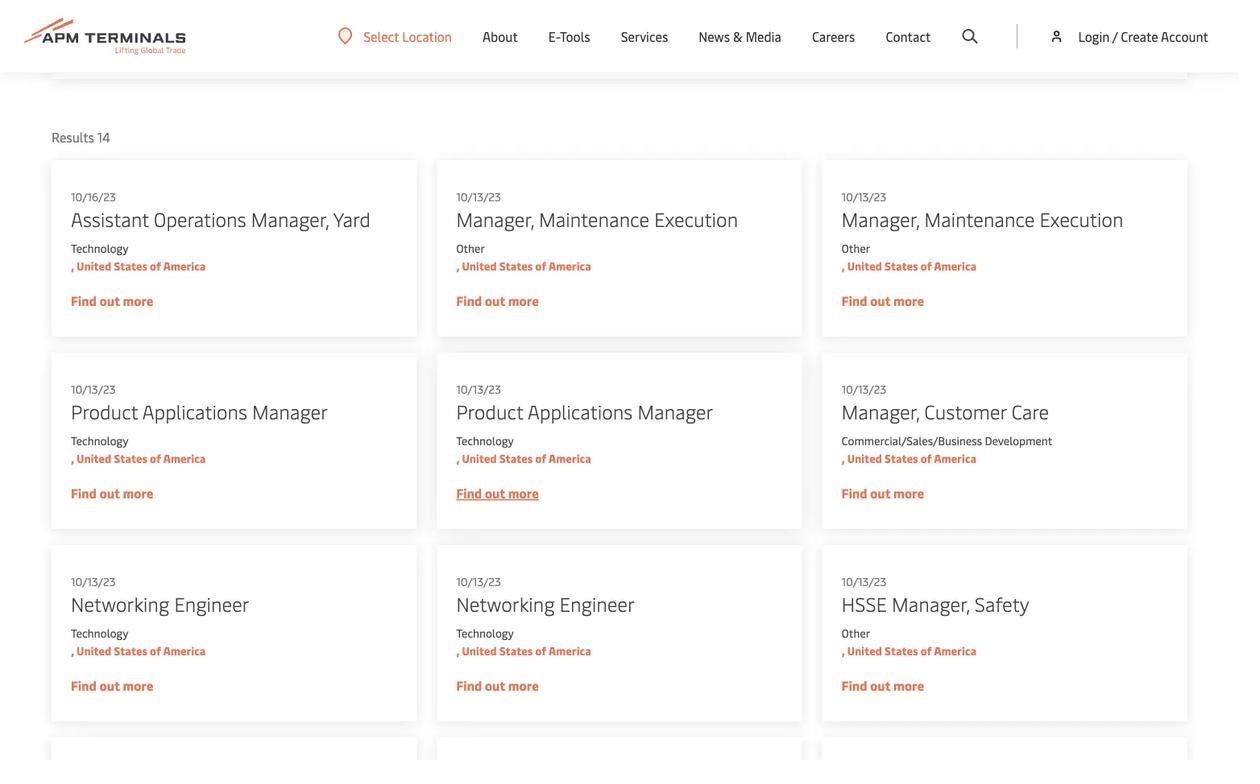 Task type: describe. For each thing, give the bounding box(es) containing it.
1 maintenance from the left
[[539, 206, 650, 232]]

create
[[1121, 27, 1159, 45]]

login
[[1079, 27, 1110, 45]]

10/13/23 manager, customer care
[[842, 382, 1049, 425]]

media
[[746, 28, 782, 45]]

about
[[483, 28, 518, 45]]

contact button
[[886, 0, 931, 73]]

1 engineer from the left
[[174, 591, 250, 617]]

united inside the commercial/sales/business development , united states of america
[[848, 451, 882, 466]]

hsse
[[842, 591, 887, 617]]

careers button
[[812, 0, 855, 73]]

tools
[[560, 28, 590, 45]]

e-
[[549, 28, 560, 45]]

select location
[[364, 27, 452, 45]]

/
[[1113, 27, 1118, 45]]

10/16/23 assistant operations manager, yard
[[71, 189, 371, 232]]

1 networking from the left
[[71, 591, 169, 617]]

2 product from the left
[[456, 399, 524, 425]]

states inside the commercial/sales/business development , united states of america
[[885, 451, 918, 466]]

careers
[[812, 28, 855, 45]]

2 10/13/23 product applications manager from the left
[[456, 382, 714, 425]]

login / create account link
[[1049, 0, 1209, 73]]

&
[[733, 28, 743, 45]]

e-tools
[[549, 28, 590, 45]]

2 10/13/23 manager, maintenance execution from the left
[[842, 189, 1124, 232]]

manager, inside 10/16/23 assistant operations manager, yard
[[251, 206, 329, 232]]

results 14
[[52, 129, 110, 146]]

10/16/23
[[71, 189, 116, 204]]

news & media
[[699, 28, 782, 45]]

2 maintenance from the left
[[925, 206, 1035, 232]]

safety
[[975, 591, 1030, 617]]

2 manager from the left
[[638, 399, 714, 425]]

e-tools button
[[549, 0, 590, 73]]

14
[[97, 129, 110, 146]]



Task type: vqa. For each thing, say whether or not it's contained in the screenshot.
'14'
yes



Task type: locate. For each thing, give the bounding box(es) containing it.
1 horizontal spatial manager
[[638, 399, 714, 425]]

account
[[1161, 27, 1209, 45]]

1 horizontal spatial 10/13/23 networking engineer
[[456, 574, 635, 617]]

of inside the commercial/sales/business development , united states of america
[[921, 451, 932, 466]]

america
[[163, 258, 206, 274], [549, 258, 591, 274], [934, 258, 977, 274], [163, 451, 206, 466], [549, 451, 591, 466], [934, 451, 977, 466], [163, 644, 206, 659], [549, 644, 591, 659], [934, 644, 977, 659]]

2 execution from the left
[[1040, 206, 1124, 232]]

commercial/sales/business development , united states of america
[[842, 433, 1053, 466]]

contact
[[886, 28, 931, 45]]

assistant
[[71, 206, 149, 232]]

1 execution from the left
[[655, 206, 738, 232]]

0 horizontal spatial 10/13/23 networking engineer
[[71, 574, 250, 617]]

1 horizontal spatial networking
[[456, 591, 555, 617]]

0 horizontal spatial manager
[[252, 399, 328, 425]]

find out more
[[71, 292, 154, 309], [456, 292, 539, 309], [842, 292, 925, 309], [71, 485, 154, 502], [456, 485, 539, 502], [842, 485, 925, 502], [71, 677, 154, 695], [456, 677, 539, 695], [842, 677, 925, 695]]

2 engineer from the left
[[560, 591, 635, 617]]

customer
[[925, 399, 1007, 425]]

more
[[123, 292, 154, 309], [508, 292, 539, 309], [894, 292, 925, 309], [123, 485, 154, 502], [508, 485, 539, 502], [894, 485, 925, 502], [123, 677, 154, 695], [508, 677, 539, 695], [894, 677, 925, 695]]

10/13/23 inside 10/13/23 hsse manager, safety
[[842, 574, 887, 590]]

1 manager from the left
[[252, 399, 328, 425]]

select
[[364, 27, 399, 45]]

2 applications from the left
[[528, 399, 633, 425]]

services
[[621, 28, 668, 45]]

maintenance
[[539, 206, 650, 232], [925, 206, 1035, 232]]

1 horizontal spatial maintenance
[[925, 206, 1035, 232]]

applications
[[142, 399, 247, 425], [528, 399, 633, 425]]

commercial/sales/business
[[842, 433, 982, 449]]

1 10/13/23 networking engineer from the left
[[71, 574, 250, 617]]

other
[[456, 241, 485, 256], [842, 241, 871, 256], [842, 626, 871, 641]]

1 horizontal spatial execution
[[1040, 206, 1124, 232]]

login / create account
[[1079, 27, 1209, 45]]

manager
[[252, 399, 328, 425], [638, 399, 714, 425]]

development
[[985, 433, 1053, 449]]

manager, inside 10/13/23 hsse manager, safety
[[892, 591, 970, 617]]

1 10/13/23 manager, maintenance execution from the left
[[456, 189, 738, 232]]

out
[[100, 292, 120, 309], [485, 292, 505, 309], [871, 292, 891, 309], [100, 485, 120, 502], [485, 485, 505, 502], [871, 485, 891, 502], [100, 677, 120, 695], [485, 677, 505, 695], [871, 677, 891, 695]]

10/13/23 product applications manager
[[71, 382, 328, 425], [456, 382, 714, 425]]

manager,
[[251, 206, 329, 232], [456, 206, 534, 232], [842, 206, 920, 232], [842, 399, 920, 425], [892, 591, 970, 617]]

2 networking from the left
[[456, 591, 555, 617]]

1 horizontal spatial engineer
[[560, 591, 635, 617]]

about button
[[483, 0, 518, 73]]

10/13/23 networking engineer
[[71, 574, 250, 617], [456, 574, 635, 617]]

1 10/13/23 product applications manager from the left
[[71, 382, 328, 425]]

1 horizontal spatial 10/13/23 manager, maintenance execution
[[842, 189, 1124, 232]]

1 horizontal spatial applications
[[528, 399, 633, 425]]

results
[[52, 129, 94, 146]]

product
[[71, 399, 138, 425], [456, 399, 524, 425]]

find
[[71, 292, 97, 309], [456, 292, 482, 309], [842, 292, 868, 309], [71, 485, 97, 502], [456, 485, 482, 502], [842, 485, 868, 502], [71, 677, 97, 695], [456, 677, 482, 695], [842, 677, 868, 695]]

1 horizontal spatial 10/13/23 product applications manager
[[456, 382, 714, 425]]

news
[[699, 28, 730, 45]]

2 10/13/23 networking engineer from the left
[[456, 574, 635, 617]]

0 horizontal spatial networking
[[71, 591, 169, 617]]

1 horizontal spatial product
[[456, 399, 524, 425]]

0 horizontal spatial applications
[[142, 399, 247, 425]]

0 horizontal spatial engineer
[[174, 591, 250, 617]]

news & media button
[[699, 0, 782, 73]]

0 horizontal spatial maintenance
[[539, 206, 650, 232]]

location
[[402, 27, 452, 45]]

services button
[[621, 0, 668, 73]]

,
[[71, 258, 74, 274], [456, 258, 460, 274], [842, 258, 845, 274], [71, 451, 74, 466], [456, 451, 460, 466], [842, 451, 845, 466], [71, 644, 74, 659], [456, 644, 460, 659], [842, 644, 845, 659]]

execution
[[655, 206, 738, 232], [1040, 206, 1124, 232]]

, inside the commercial/sales/business development , united states of america
[[842, 451, 845, 466]]

america inside the commercial/sales/business development , united states of america
[[934, 451, 977, 466]]

10/13/23 hsse manager, safety
[[842, 574, 1030, 617]]

engineer
[[174, 591, 250, 617], [560, 591, 635, 617]]

care
[[1012, 399, 1049, 425]]

0 horizontal spatial 10/13/23 manager, maintenance execution
[[456, 189, 738, 232]]

1 applications from the left
[[142, 399, 247, 425]]

of
[[150, 258, 161, 274], [535, 258, 547, 274], [921, 258, 932, 274], [150, 451, 161, 466], [535, 451, 547, 466], [921, 451, 932, 466], [150, 644, 161, 659], [535, 644, 547, 659], [921, 644, 932, 659]]

united
[[77, 258, 111, 274], [462, 258, 497, 274], [848, 258, 882, 274], [77, 451, 111, 466], [462, 451, 497, 466], [848, 451, 882, 466], [77, 644, 111, 659], [462, 644, 497, 659], [848, 644, 882, 659]]

states
[[114, 258, 147, 274], [499, 258, 533, 274], [885, 258, 918, 274], [114, 451, 147, 466], [499, 451, 533, 466], [885, 451, 918, 466], [114, 644, 147, 659], [499, 644, 533, 659], [885, 644, 918, 659]]

10/13/23 manager, maintenance execution
[[456, 189, 738, 232], [842, 189, 1124, 232]]

0 horizontal spatial 10/13/23 product applications manager
[[71, 382, 328, 425]]

0 horizontal spatial execution
[[655, 206, 738, 232]]

other , united states of america
[[456, 241, 591, 274], [842, 241, 977, 274], [842, 626, 977, 659]]

networking
[[71, 591, 169, 617], [456, 591, 555, 617]]

0 horizontal spatial product
[[71, 399, 138, 425]]

technology
[[71, 241, 128, 256], [71, 433, 128, 449], [456, 433, 514, 449], [71, 626, 128, 641], [456, 626, 514, 641]]

technology , united states of america
[[71, 241, 206, 274], [71, 433, 206, 466], [456, 433, 591, 466], [71, 626, 206, 659], [456, 626, 591, 659]]

operations
[[154, 206, 246, 232]]

10/13/23
[[456, 189, 501, 204], [842, 189, 887, 204], [71, 382, 116, 397], [456, 382, 501, 397], [842, 382, 887, 397], [71, 574, 116, 590], [456, 574, 501, 590], [842, 574, 887, 590]]

select location button
[[338, 27, 452, 45]]

yard
[[333, 206, 371, 232]]

10/13/23 inside 10/13/23 manager, customer care
[[842, 382, 887, 397]]

1 product from the left
[[71, 399, 138, 425]]

manager, inside 10/13/23 manager, customer care
[[842, 399, 920, 425]]



